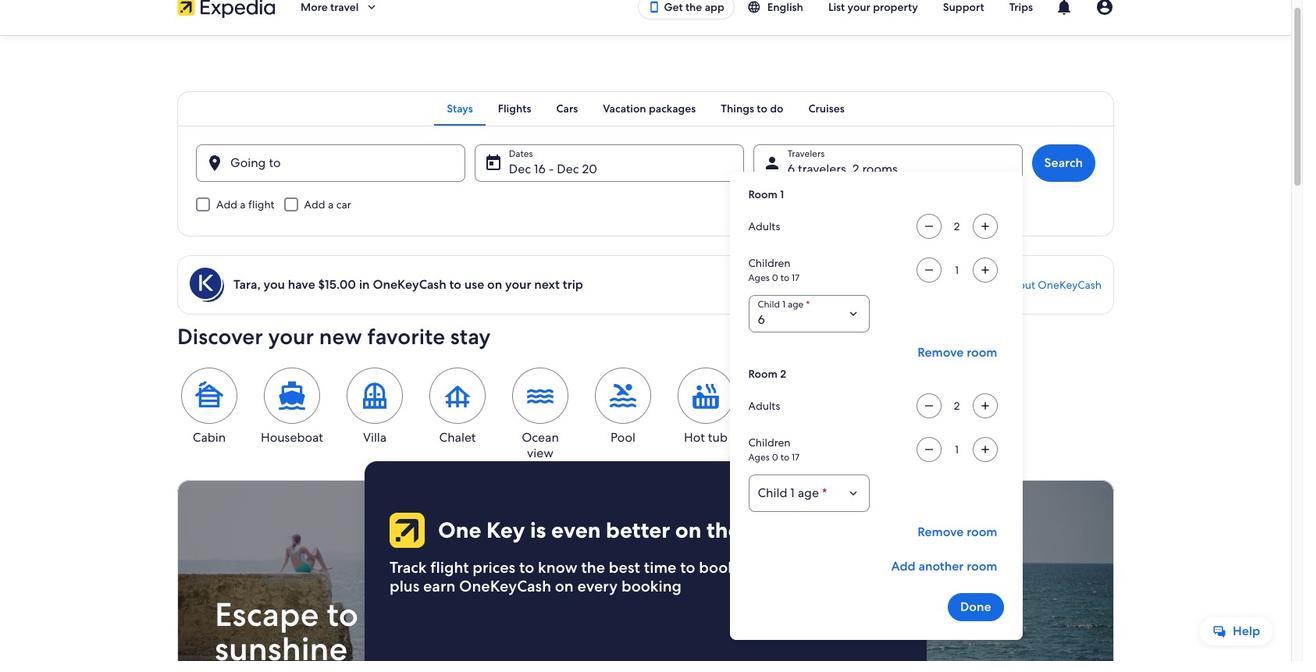Task type: vqa. For each thing, say whether or not it's contained in the screenshot.
app to the top
yes



Task type: locate. For each thing, give the bounding box(es) containing it.
2 17 from the top
[[792, 451, 800, 464]]

1 vertical spatial room
[[749, 367, 778, 381]]

0 vertical spatial adults
[[749, 219, 781, 234]]

room up the add another room at the bottom of page
[[967, 524, 998, 540]]

earn
[[423, 576, 456, 597]]

adults for 1
[[749, 219, 781, 234]]

decrease the number of adults in room 1 image
[[920, 220, 938, 233]]

dec
[[509, 161, 531, 177], [557, 161, 579, 177]]

room right hot tub button
[[749, 367, 778, 381]]

villa
[[363, 430, 387, 446]]

room left 1
[[749, 187, 778, 202]]

view
[[527, 445, 554, 462]]

flight left add a car at the top
[[248, 198, 275, 212]]

the
[[686, 0, 702, 14], [707, 516, 741, 544], [581, 558, 605, 578], [366, 594, 417, 637], [841, 630, 856, 643]]

2 ages from the top
[[749, 451, 770, 464]]

remove room for 1
[[918, 344, 998, 361]]

0 vertical spatial 0
[[772, 272, 778, 284]]

your
[[848, 0, 871, 14], [505, 276, 532, 293], [268, 323, 314, 351]]

add for add another room
[[891, 558, 916, 575]]

children ages 0 to 17 right the tub
[[749, 436, 800, 464]]

1 vertical spatial app
[[746, 516, 786, 544]]

0 horizontal spatial 2
[[780, 367, 786, 381]]

0 vertical spatial room
[[967, 344, 998, 361]]

2 up waterpark
[[780, 367, 786, 381]]

qr
[[858, 630, 871, 643]]

1 remove from the top
[[918, 344, 964, 361]]

1 horizontal spatial onekeycash
[[459, 576, 551, 597]]

2 horizontal spatial add
[[891, 558, 916, 575]]

small image
[[747, 0, 761, 14]]

1 a from the left
[[240, 198, 246, 212]]

the right get
[[686, 0, 702, 14]]

1 17 from the top
[[792, 272, 800, 284]]

0 vertical spatial 17
[[792, 272, 800, 284]]

2 room from the top
[[967, 524, 998, 540]]

waterpark button
[[757, 368, 821, 446]]

discover
[[177, 323, 263, 351]]

houseboat
[[261, 430, 323, 446]]

1 vertical spatial adults
[[749, 399, 781, 413]]

2 horizontal spatial your
[[848, 0, 871, 14]]

children
[[749, 256, 791, 270], [749, 436, 791, 450]]

the down track
[[366, 594, 417, 637]]

dec left 16
[[509, 161, 531, 177]]

2 children from the top
[[749, 436, 791, 450]]

1 remove room from the top
[[918, 344, 998, 361]]

2 remove from the top
[[918, 524, 964, 540]]

0 vertical spatial ages
[[749, 272, 770, 284]]

tab list containing stays
[[177, 91, 1115, 126]]

escape
[[215, 594, 319, 637]]

trailing image
[[365, 0, 379, 14]]

2 inside 6 travelers, 2 rooms dropdown button
[[853, 161, 859, 177]]

ages for room 1
[[749, 272, 770, 284]]

room
[[967, 344, 998, 361], [967, 524, 998, 540], [967, 558, 998, 575]]

children for 1
[[749, 256, 791, 270]]

2 horizontal spatial on
[[675, 516, 702, 544]]

2 vertical spatial on
[[555, 576, 574, 597]]

flight down one
[[431, 558, 469, 578]]

2 left rooms
[[853, 161, 859, 177]]

remove room
[[918, 344, 998, 361], [918, 524, 998, 540]]

remove up decrease the number of adults in room 2 icon
[[918, 344, 964, 361]]

2 children ages 0 to 17 from the top
[[749, 436, 800, 464]]

onekeycash inside "track flight prices to know the best time to book flights plus earn onekeycash on every booking"
[[459, 576, 551, 597]]

app left small image
[[705, 0, 725, 14]]

0 horizontal spatial dec
[[509, 161, 531, 177]]

track
[[390, 558, 427, 578]]

0 vertical spatial remove
[[918, 344, 964, 361]]

1 vertical spatial flight
[[431, 558, 469, 578]]

add a car
[[304, 198, 351, 212]]

english button
[[735, 0, 816, 21]]

2 dec from the left
[[557, 161, 579, 177]]

0 for 2
[[772, 451, 778, 464]]

1 vertical spatial children
[[749, 436, 791, 450]]

1 vertical spatial remove room button
[[912, 519, 1004, 547]]

flights
[[740, 558, 786, 578]]

1 horizontal spatial flight
[[431, 558, 469, 578]]

tara, you have $15.00 in onekeycash to use on your next trip
[[234, 276, 583, 293]]

houseboat button
[[260, 368, 324, 446]]

the inside "track flight prices to know the best time to book flights plus earn onekeycash on every booking"
[[581, 558, 605, 578]]

17 for 2
[[792, 451, 800, 464]]

adults
[[749, 219, 781, 234], [749, 399, 781, 413]]

have
[[288, 276, 315, 293]]

2 adults from the top
[[749, 399, 781, 413]]

1 horizontal spatial dec
[[557, 161, 579, 177]]

remove room button up increase the number of adults in room 2 image
[[912, 339, 1004, 367]]

car
[[336, 198, 351, 212]]

1 vertical spatial children ages 0 to 17
[[749, 436, 800, 464]]

add inside button
[[891, 558, 916, 575]]

ages
[[749, 272, 770, 284], [749, 451, 770, 464]]

1 children ages 0 to 17 from the top
[[749, 256, 800, 284]]

0 vertical spatial app
[[705, 0, 725, 14]]

in
[[359, 276, 370, 293]]

dec right -
[[557, 161, 579, 177]]

more travel button
[[288, 0, 392, 26]]

room right another
[[967, 558, 998, 575]]

decrease the number of adults in room 2 image
[[920, 400, 938, 412]]

remove
[[918, 344, 964, 361], [918, 524, 964, 540]]

children ages 0 to 17
[[749, 256, 800, 284], [749, 436, 800, 464]]

0 vertical spatial flight
[[248, 198, 275, 212]]

onekeycash down key
[[459, 576, 551, 597]]

1 horizontal spatial app
[[746, 516, 786, 544]]

2 horizontal spatial onekeycash
[[1038, 278, 1102, 292]]

discover your new favorite stay
[[177, 323, 491, 351]]

vacation
[[603, 102, 646, 116]]

travelers,
[[798, 161, 850, 177]]

a for flight
[[240, 198, 246, 212]]

0 horizontal spatial your
[[268, 323, 314, 351]]

onekeycash right about
[[1038, 278, 1102, 292]]

0 vertical spatial remove room button
[[912, 339, 1004, 367]]

1 horizontal spatial 2
[[853, 161, 859, 177]]

on right use
[[487, 276, 502, 293]]

room for room 2
[[749, 367, 778, 381]]

3 room from the top
[[967, 558, 998, 575]]

on inside "track flight prices to know the best time to book flights plus earn onekeycash on every booking"
[[555, 576, 574, 597]]

pool button
[[591, 368, 655, 446]]

your left next
[[505, 276, 532, 293]]

1 vertical spatial on
[[675, 516, 702, 544]]

1 adults from the top
[[749, 219, 781, 234]]

room for room 2
[[967, 524, 998, 540]]

increase the number of adults in room 2 image
[[976, 400, 995, 412]]

decrease the number of children in room 1 image
[[920, 264, 938, 276]]

search
[[1045, 155, 1083, 171]]

adults down room 1
[[749, 219, 781, 234]]

0 horizontal spatial a
[[240, 198, 246, 212]]

more travel
[[301, 0, 359, 14]]

1 remove room button from the top
[[912, 339, 1004, 367]]

onekeycash
[[373, 276, 447, 293], [1038, 278, 1102, 292], [459, 576, 551, 597]]

increase the number of adults in room 1 image
[[976, 220, 995, 233]]

get
[[664, 0, 683, 14]]

-
[[549, 161, 554, 177]]

1 vertical spatial 0
[[772, 451, 778, 464]]

add for add a flight
[[216, 198, 237, 212]]

2 vertical spatial room
[[967, 558, 998, 575]]

your right list
[[848, 0, 871, 14]]

app
[[705, 0, 725, 14], [746, 516, 786, 544]]

the left qr on the right of the page
[[841, 630, 856, 643]]

the left best
[[581, 558, 605, 578]]

2 remove room from the top
[[918, 524, 998, 540]]

children down room 1
[[749, 256, 791, 270]]

2 vertical spatial your
[[268, 323, 314, 351]]

on up time
[[675, 516, 702, 544]]

the up book
[[707, 516, 741, 544]]

0 vertical spatial children ages 0 to 17
[[749, 256, 800, 284]]

remove room up the add another room at the bottom of page
[[918, 524, 998, 540]]

1 horizontal spatial add
[[304, 198, 325, 212]]

scan the qr code
[[819, 630, 895, 643]]

room up increase the number of adults in room 2 image
[[967, 344, 998, 361]]

tara image
[[1096, 0, 1115, 16]]

1 room from the top
[[967, 344, 998, 361]]

children right the tub
[[749, 436, 791, 450]]

1 vertical spatial 17
[[792, 451, 800, 464]]

stays link
[[434, 91, 486, 126]]

onekeycash right in
[[373, 276, 447, 293]]

remove up another
[[918, 524, 964, 540]]

1 vertical spatial ages
[[749, 451, 770, 464]]

support
[[943, 0, 985, 14]]

ocean
[[522, 430, 559, 446]]

children ages 0 to 17 down room 1
[[749, 256, 800, 284]]

a
[[240, 198, 246, 212], [328, 198, 334, 212]]

1 vertical spatial remove room
[[918, 524, 998, 540]]

trip
[[563, 276, 583, 293]]

1 vertical spatial 2
[[780, 367, 786, 381]]

0 vertical spatial room
[[749, 187, 778, 202]]

room inside button
[[967, 558, 998, 575]]

1 vertical spatial room
[[967, 524, 998, 540]]

remove room button up the add another room at the bottom of page
[[912, 519, 1004, 547]]

0 vertical spatial your
[[848, 0, 871, 14]]

0 vertical spatial remove room
[[918, 344, 998, 361]]

1 ages from the top
[[749, 272, 770, 284]]

use
[[465, 276, 484, 293]]

add a flight
[[216, 198, 275, 212]]

16
[[534, 161, 546, 177]]

prices
[[473, 558, 516, 578]]

1 horizontal spatial on
[[555, 576, 574, 597]]

1 children from the top
[[749, 256, 791, 270]]

done
[[961, 599, 992, 615]]

2 a from the left
[[328, 198, 334, 212]]

the inside escape to the sunshine
[[366, 594, 417, 637]]

0 for 1
[[772, 272, 778, 284]]

property
[[873, 0, 918, 14]]

17
[[792, 272, 800, 284], [792, 451, 800, 464]]

1 vertical spatial your
[[505, 276, 532, 293]]

children ages 0 to 17 for 1
[[749, 256, 800, 284]]

list
[[829, 0, 845, 14]]

1 horizontal spatial your
[[505, 276, 532, 293]]

done button
[[948, 594, 1004, 622]]

better
[[606, 516, 670, 544]]

every
[[578, 576, 618, 597]]

room 1
[[749, 187, 784, 202]]

2 remove room button from the top
[[912, 519, 1004, 547]]

1 0 from the top
[[772, 272, 778, 284]]

rooms
[[863, 161, 898, 177]]

1 room from the top
[[749, 187, 778, 202]]

0 horizontal spatial on
[[487, 276, 502, 293]]

0
[[772, 272, 778, 284], [772, 451, 778, 464]]

flight
[[248, 198, 275, 212], [431, 558, 469, 578]]

adults down 'room 2'
[[749, 399, 781, 413]]

your left new
[[268, 323, 314, 351]]

2 0 from the top
[[772, 451, 778, 464]]

1 vertical spatial remove
[[918, 524, 964, 540]]

add
[[216, 198, 237, 212], [304, 198, 325, 212], [891, 558, 916, 575]]

app up flights on the right of the page
[[746, 516, 786, 544]]

escape to the sunshine main content
[[0, 35, 1292, 662]]

notifications for menu image
[[1055, 0, 1074, 16]]

0 horizontal spatial flight
[[248, 198, 275, 212]]

0 horizontal spatial add
[[216, 198, 237, 212]]

2 room from the top
[[749, 367, 778, 381]]

tab list
[[177, 91, 1115, 126]]

remove room up increase the number of adults in room 2 image
[[918, 344, 998, 361]]

on
[[487, 276, 502, 293], [675, 516, 702, 544], [555, 576, 574, 597]]

1 horizontal spatial a
[[328, 198, 334, 212]]

1
[[780, 187, 784, 202]]

2
[[853, 161, 859, 177], [780, 367, 786, 381]]

on left every
[[555, 576, 574, 597]]

ocean view
[[522, 430, 559, 462]]

0 vertical spatial children
[[749, 256, 791, 270]]

your for discover your new favorite stay
[[268, 323, 314, 351]]

0 vertical spatial 2
[[853, 161, 859, 177]]



Task type: describe. For each thing, give the bounding box(es) containing it.
close image
[[871, 483, 890, 502]]

tab list inside escape to the sunshine main content
[[177, 91, 1115, 126]]

children for 2
[[749, 436, 791, 450]]

add another room
[[891, 558, 998, 575]]

20
[[582, 161, 597, 177]]

booking
[[622, 576, 682, 597]]

even
[[551, 516, 601, 544]]

vacation packages
[[603, 102, 696, 116]]

add for add a car
[[304, 198, 325, 212]]

tara,
[[234, 276, 261, 293]]

new
[[319, 323, 362, 351]]

learn
[[976, 278, 1003, 292]]

learn about onekeycash link
[[976, 278, 1102, 292]]

flights
[[498, 102, 532, 116]]

one
[[438, 516, 482, 544]]

list your property
[[829, 0, 918, 14]]

cruises link
[[796, 91, 857, 126]]

about
[[1006, 278, 1036, 292]]

cruises
[[809, 102, 845, 116]]

plus
[[390, 576, 420, 597]]

a for car
[[328, 198, 334, 212]]

track flight prices to know the best time to book flights plus earn onekeycash on every booking
[[390, 558, 786, 597]]

to inside escape to the sunshine
[[327, 594, 359, 637]]

ages for room 2
[[749, 451, 770, 464]]

stay
[[450, 323, 491, 351]]

book
[[699, 558, 736, 578]]

hot tub
[[684, 430, 728, 446]]

$15.00
[[318, 276, 356, 293]]

remove for room 1
[[918, 344, 964, 361]]

villa button
[[343, 368, 407, 446]]

1 dec from the left
[[509, 161, 531, 177]]

packages
[[649, 102, 696, 116]]

cars
[[557, 102, 578, 116]]

6
[[788, 161, 795, 177]]

qr code image
[[811, 530, 902, 621]]

cars link
[[544, 91, 591, 126]]

escape to the sunshine
[[215, 594, 417, 662]]

dec 16 - dec 20 button
[[475, 144, 744, 182]]

your for list your property
[[848, 0, 871, 14]]

list your property link
[[816, 0, 931, 21]]

english
[[768, 0, 804, 14]]

remove for room 2
[[918, 524, 964, 540]]

room 2
[[749, 367, 786, 381]]

more
[[301, 0, 328, 14]]

17 for 1
[[792, 272, 800, 284]]

learn about onekeycash
[[976, 278, 1102, 292]]

code
[[873, 630, 895, 643]]

add another room button
[[885, 553, 1004, 581]]

adults for 2
[[749, 399, 781, 413]]

tub
[[708, 430, 728, 446]]

app inside escape to the sunshine main content
[[746, 516, 786, 544]]

increase the number of children in room 1 image
[[976, 264, 995, 276]]

you
[[264, 276, 285, 293]]

remove room for 2
[[918, 524, 998, 540]]

next
[[534, 276, 560, 293]]

0 horizontal spatial app
[[705, 0, 725, 14]]

cabin
[[193, 430, 226, 446]]

hot tub button
[[674, 368, 738, 446]]

another
[[919, 558, 964, 575]]

scan
[[819, 630, 839, 643]]

to inside "link"
[[757, 102, 768, 116]]

trips link
[[997, 0, 1046, 21]]

waterpark
[[759, 430, 818, 446]]

6 travelers, 2 rooms
[[788, 161, 898, 177]]

support link
[[931, 0, 997, 21]]

6 travelers, 2 rooms button
[[753, 144, 1023, 182]]

vacation packages link
[[591, 91, 709, 126]]

expedia logo image
[[177, 0, 276, 18]]

travel sale activities deals image
[[177, 480, 1115, 662]]

one key blue tier image
[[190, 268, 224, 302]]

children ages 0 to 17 for 2
[[749, 436, 800, 464]]

know
[[538, 558, 578, 578]]

expedia logo image
[[387, 513, 425, 548]]

get the app
[[664, 0, 725, 14]]

favorite
[[367, 323, 445, 351]]

decrease the number of children in room 2 image
[[920, 444, 938, 456]]

hot
[[684, 430, 705, 446]]

increase the number of children in room 2 image
[[976, 444, 995, 456]]

0 horizontal spatial onekeycash
[[373, 276, 447, 293]]

0 vertical spatial on
[[487, 276, 502, 293]]

chalet
[[439, 430, 476, 446]]

get the app link
[[638, 0, 735, 20]]

flights link
[[486, 91, 544, 126]]

remove room button for room 2
[[912, 519, 1004, 547]]

time
[[644, 558, 677, 578]]

travel
[[330, 0, 359, 14]]

room for room 1
[[967, 344, 998, 361]]

dec 16 - dec 20
[[509, 161, 597, 177]]

things
[[721, 102, 754, 116]]

cabin button
[[177, 368, 241, 446]]

do
[[770, 102, 784, 116]]

chalet button
[[426, 368, 490, 446]]

things to do
[[721, 102, 784, 116]]

is
[[530, 516, 546, 544]]

room for room 1
[[749, 187, 778, 202]]

ocean view button
[[508, 368, 572, 462]]

flight inside "track flight prices to know the best time to book flights plus earn onekeycash on every booking"
[[431, 558, 469, 578]]

key
[[487, 516, 525, 544]]

download button title image
[[649, 1, 661, 13]]

remove room button for room 1
[[912, 339, 1004, 367]]

one key is even better on the app
[[438, 516, 786, 544]]

things to do link
[[709, 91, 796, 126]]

search button
[[1032, 144, 1096, 182]]



